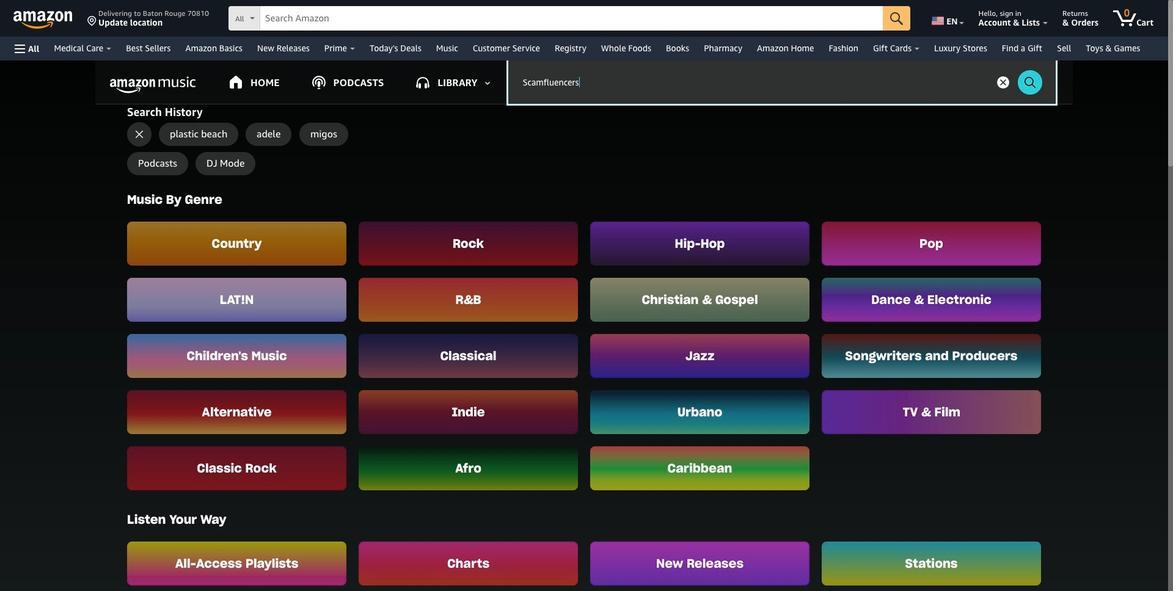 Task type: describe. For each thing, give the bounding box(es) containing it.
none search field inside the navigation navigation
[[229, 6, 911, 32]]

Search search field
[[508, 61, 1056, 104]]

amazon image
[[13, 11, 73, 29]]

none submit inside search box
[[883, 6, 911, 31]]



Task type: locate. For each thing, give the bounding box(es) containing it.
None submit
[[883, 6, 911, 31]]

amazon music image
[[110, 76, 196, 94]]

Search Amazon text field
[[260, 7, 883, 30]]

None search field
[[229, 6, 911, 32]]

navigation navigation
[[0, 0, 1169, 61]]



Task type: vqa. For each thing, say whether or not it's contained in the screenshot.
Highly Rated Food themed Plush Dog Toys Club – Amazon Subscribe & Discover
no



